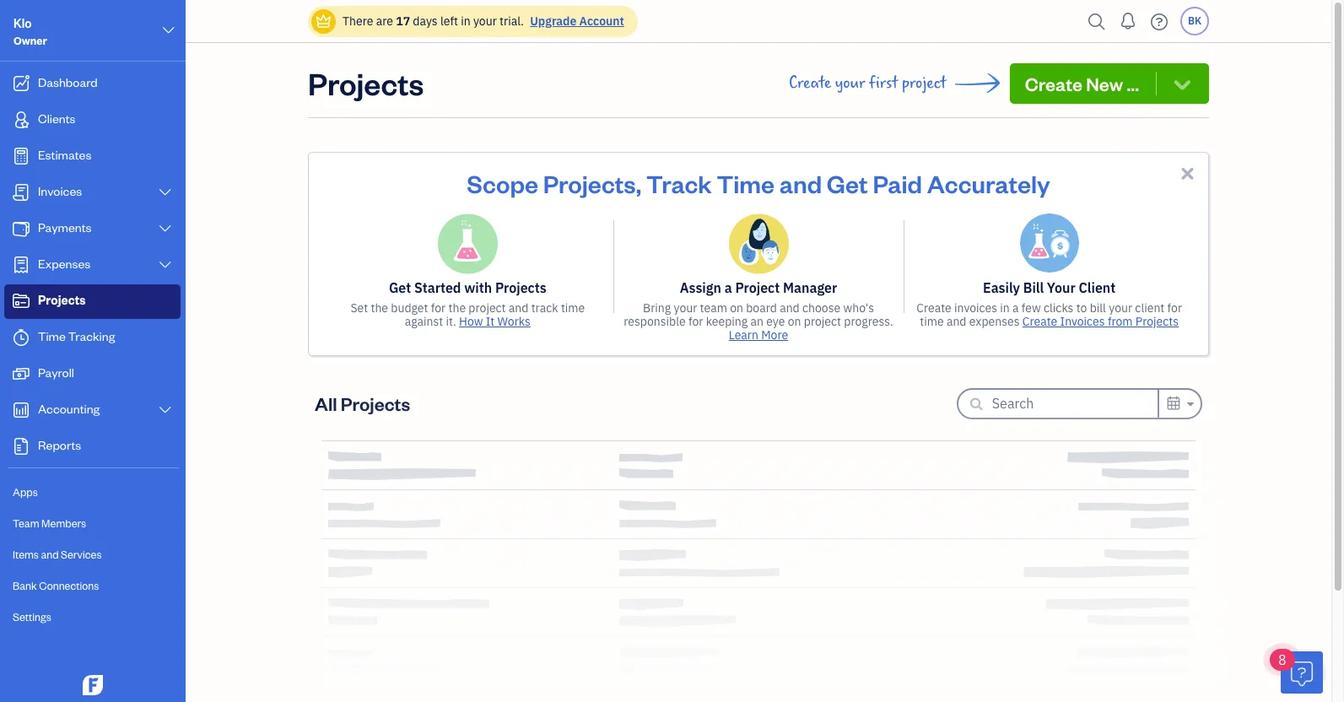 Task type: vqa. For each thing, say whether or not it's contained in the screenshot.


Task type: describe. For each thing, give the bounding box(es) containing it.
projects link
[[4, 284, 181, 319]]

invoices link
[[4, 176, 181, 210]]

set
[[351, 300, 368, 316]]

more
[[761, 327, 788, 343]]

reports link
[[4, 430, 181, 464]]

Search text field
[[992, 390, 1158, 417]]

client
[[1079, 279, 1116, 296]]

projects right the all on the left bottom of the page
[[341, 392, 410, 415]]

projects,
[[543, 167, 642, 199]]

for inside "assign a project manager bring your team on board and choose who's responsible for keeping an eye on project progress. learn more"
[[689, 314, 703, 329]]

easily bill your client image
[[1020, 214, 1079, 273]]

report image
[[11, 438, 31, 455]]

easily
[[983, 279, 1020, 296]]

in inside "create invoices in a few clicks to bill your client for time and expenses"
[[1000, 300, 1010, 316]]

all
[[315, 392, 337, 415]]

time tracking
[[38, 328, 115, 344]]

track
[[646, 167, 712, 199]]

items and services link
[[4, 540, 181, 570]]

1 horizontal spatial on
[[788, 314, 801, 329]]

there are 17 days left in your trial. upgrade account
[[343, 14, 624, 29]]

accounting
[[38, 401, 100, 417]]

notifications image
[[1115, 4, 1142, 38]]

invoices
[[955, 300, 998, 316]]

for inside set the budget for the project and track time against it.
[[431, 300, 446, 316]]

reports
[[38, 437, 81, 453]]

client
[[1135, 300, 1165, 316]]

chevron large down image for accounting
[[157, 403, 173, 417]]

create your first project
[[789, 73, 947, 93]]

estimates
[[38, 147, 91, 163]]

money image
[[11, 365, 31, 382]]

team members link
[[4, 509, 181, 538]]

time tracking link
[[4, 321, 181, 355]]

clicks
[[1044, 300, 1074, 316]]

expenses link
[[4, 248, 181, 283]]

estimate image
[[11, 148, 31, 165]]

started
[[414, 279, 461, 296]]

days
[[413, 14, 438, 29]]

services
[[61, 548, 102, 561]]

for inside "create invoices in a few clicks to bill your client for time and expenses"
[[1168, 300, 1182, 316]]

clients
[[38, 111, 76, 127]]

upgrade account link
[[527, 14, 624, 29]]

learn
[[729, 327, 759, 343]]

manager
[[783, 279, 837, 296]]

payments link
[[4, 212, 181, 246]]

payment image
[[11, 220, 31, 237]]

and up assign a project manager image
[[780, 167, 822, 199]]

bill
[[1024, 279, 1044, 296]]

…
[[1127, 72, 1139, 95]]

calendar image
[[1166, 393, 1182, 413]]

your inside "create invoices in a few clicks to bill your client for time and expenses"
[[1109, 300, 1133, 316]]

connections
[[39, 579, 99, 592]]

projects up track
[[495, 279, 547, 296]]

to
[[1077, 300, 1087, 316]]

bill
[[1090, 300, 1106, 316]]

against
[[405, 314, 443, 329]]

a inside "assign a project manager bring your team on board and choose who's responsible for keeping an eye on project progress. learn more"
[[725, 279, 732, 296]]

board
[[746, 300, 777, 316]]

trial.
[[500, 14, 524, 29]]

2 horizontal spatial project
[[902, 73, 947, 93]]

0 horizontal spatial in
[[461, 14, 471, 29]]

track
[[531, 300, 558, 316]]

are
[[376, 14, 393, 29]]

first
[[869, 73, 898, 93]]

dashboard link
[[4, 67, 181, 101]]

invoices inside main element
[[38, 183, 82, 199]]

0 vertical spatial chevron large down image
[[161, 20, 176, 41]]

responsible
[[624, 314, 686, 329]]

scope
[[467, 167, 538, 199]]

project image
[[11, 293, 31, 310]]

create invoices in a few clicks to bill your client for time and expenses
[[917, 300, 1182, 329]]

who's
[[844, 300, 874, 316]]

bk button
[[1181, 7, 1209, 35]]

team members
[[13, 517, 86, 530]]

create for create your first project
[[789, 73, 831, 93]]

projects right from
[[1136, 314, 1179, 329]]

items and services
[[13, 548, 102, 561]]

and inside 'items and services' link
[[41, 548, 59, 561]]

klo
[[14, 15, 32, 31]]

team
[[700, 300, 727, 316]]

go to help image
[[1146, 9, 1173, 34]]

eye
[[766, 314, 785, 329]]

projects down 'there'
[[308, 63, 424, 103]]

how it works
[[459, 314, 531, 329]]

progress.
[[844, 314, 894, 329]]

resource center badge image
[[1281, 652, 1323, 694]]

there
[[343, 14, 373, 29]]

8 button
[[1270, 649, 1323, 694]]

with
[[464, 279, 492, 296]]

your left first
[[835, 73, 865, 93]]

budget
[[391, 300, 428, 316]]

invoice image
[[11, 184, 31, 201]]

assign a project manager image
[[729, 214, 789, 274]]

bank connections link
[[4, 571, 181, 601]]

an
[[751, 314, 764, 329]]

members
[[41, 517, 86, 530]]

timer image
[[11, 329, 31, 346]]

1 horizontal spatial invoices
[[1060, 314, 1105, 329]]

tracking
[[68, 328, 115, 344]]

settings link
[[4, 603, 181, 632]]

and inside set the budget for the project and track time against it.
[[509, 300, 529, 316]]



Task type: locate. For each thing, give the bounding box(es) containing it.
project
[[735, 279, 780, 296]]

1 horizontal spatial time
[[920, 314, 944, 329]]

for right client
[[1168, 300, 1182, 316]]

0 vertical spatial time
[[717, 167, 775, 199]]

1 horizontal spatial for
[[689, 314, 703, 329]]

estimates link
[[4, 139, 181, 174]]

chevron large down image inside the "invoices" link
[[157, 186, 173, 199]]

and right "items" on the left of the page
[[41, 548, 59, 561]]

chevron large down image inside "accounting" link
[[157, 403, 173, 417]]

left
[[440, 14, 458, 29]]

the
[[371, 300, 388, 316], [449, 300, 466, 316]]

create left invoices
[[917, 300, 952, 316]]

works
[[498, 314, 531, 329]]

expenses
[[969, 314, 1020, 329]]

1 vertical spatial a
[[1013, 300, 1019, 316]]

time inside set the budget for the project and track time against it.
[[561, 300, 585, 316]]

dashboard image
[[11, 75, 31, 92]]

create inside create new … dropdown button
[[1025, 72, 1083, 95]]

new
[[1086, 72, 1123, 95]]

it.
[[446, 314, 456, 329]]

your
[[473, 14, 497, 29], [835, 73, 865, 93], [674, 300, 697, 316], [1109, 300, 1133, 316]]

chevron large down image
[[161, 20, 176, 41], [157, 186, 173, 199], [157, 403, 173, 417]]

apps
[[13, 485, 38, 499]]

klo owner
[[14, 15, 47, 47]]

chevrondown image
[[1171, 72, 1194, 95]]

set the budget for the project and track time against it.
[[351, 300, 585, 329]]

project
[[902, 73, 947, 93], [469, 300, 506, 316], [804, 314, 841, 329]]

1 horizontal spatial the
[[449, 300, 466, 316]]

create for create invoices from projects
[[1023, 314, 1058, 329]]

accurately
[[927, 167, 1050, 199]]

create inside "create invoices in a few clicks to bill your client for time and expenses"
[[917, 300, 952, 316]]

projects down expenses
[[38, 292, 86, 308]]

crown image
[[315, 12, 333, 30]]

1 the from the left
[[371, 300, 388, 316]]

your right bill
[[1109, 300, 1133, 316]]

in down easily
[[1000, 300, 1010, 316]]

2 the from the left
[[449, 300, 466, 316]]

your left trial.
[[473, 14, 497, 29]]

payroll
[[38, 365, 74, 381]]

1 chevron large down image from the top
[[157, 222, 173, 235]]

time inside time tracking link
[[38, 328, 66, 344]]

a inside "create invoices in a few clicks to bill your client for time and expenses"
[[1013, 300, 1019, 316]]

chevron large down image for payments
[[157, 222, 173, 235]]

2 chevron large down image from the top
[[157, 258, 173, 272]]

0 vertical spatial in
[[461, 14, 471, 29]]

get left paid
[[827, 167, 868, 199]]

0 horizontal spatial a
[[725, 279, 732, 296]]

on right the 'team'
[[730, 300, 743, 316]]

a up the 'team'
[[725, 279, 732, 296]]

chart image
[[11, 402, 31, 419]]

your
[[1047, 279, 1076, 296]]

1 horizontal spatial in
[[1000, 300, 1010, 316]]

assign a project manager bring your team on board and choose who's responsible for keeping an eye on project progress. learn more
[[624, 279, 894, 343]]

chevron large down image
[[157, 222, 173, 235], [157, 258, 173, 272]]

from
[[1108, 314, 1133, 329]]

create for create invoices in a few clicks to bill your client for time and expenses
[[917, 300, 952, 316]]

a left few
[[1013, 300, 1019, 316]]

easily bill your client
[[983, 279, 1116, 296]]

time right track
[[561, 300, 585, 316]]

1 horizontal spatial a
[[1013, 300, 1019, 316]]

for left keeping
[[689, 314, 703, 329]]

1 vertical spatial in
[[1000, 300, 1010, 316]]

it
[[486, 314, 495, 329]]

create down bill
[[1023, 314, 1058, 329]]

project down with
[[469, 300, 506, 316]]

time
[[717, 167, 775, 199], [38, 328, 66, 344]]

0 horizontal spatial time
[[38, 328, 66, 344]]

upgrade
[[530, 14, 577, 29]]

and inside "create invoices in a few clicks to bill your client for time and expenses"
[[947, 314, 967, 329]]

0 horizontal spatial get
[[389, 279, 411, 296]]

on
[[730, 300, 743, 316], [788, 314, 801, 329]]

project inside "assign a project manager bring your team on board and choose who's responsible for keeping an eye on project progress. learn more"
[[804, 314, 841, 329]]

1 horizontal spatial get
[[827, 167, 868, 199]]

0 vertical spatial invoices
[[38, 183, 82, 199]]

and
[[780, 167, 822, 199], [509, 300, 529, 316], [780, 300, 800, 316], [947, 314, 967, 329], [41, 548, 59, 561]]

team
[[13, 517, 39, 530]]

0 horizontal spatial on
[[730, 300, 743, 316]]

search image
[[1084, 9, 1111, 34]]

2 vertical spatial chevron large down image
[[157, 403, 173, 417]]

0 horizontal spatial invoices
[[38, 183, 82, 199]]

how
[[459, 314, 483, 329]]

payroll link
[[4, 357, 181, 392]]

invoices
[[38, 183, 82, 199], [1060, 314, 1105, 329]]

bk
[[1188, 14, 1202, 27]]

1 vertical spatial invoices
[[1060, 314, 1105, 329]]

get up budget at the top left of page
[[389, 279, 411, 296]]

chevron large down image down the "invoices" link on the top left of page
[[157, 222, 173, 235]]

time
[[561, 300, 585, 316], [920, 314, 944, 329]]

chevron large down image for invoices
[[157, 186, 173, 199]]

apps link
[[4, 478, 181, 507]]

get started with projects image
[[437, 214, 498, 274]]

keeping
[[706, 314, 748, 329]]

time left invoices
[[920, 314, 944, 329]]

projects
[[308, 63, 424, 103], [495, 279, 547, 296], [38, 292, 86, 308], [1136, 314, 1179, 329], [341, 392, 410, 415]]

caretdown image
[[1185, 394, 1194, 414]]

choose
[[803, 300, 841, 316]]

project inside set the budget for the project and track time against it.
[[469, 300, 506, 316]]

a
[[725, 279, 732, 296], [1013, 300, 1019, 316]]

paid
[[873, 167, 922, 199]]

your inside "assign a project manager bring your team on board and choose who's responsible for keeping an eye on project progress. learn more"
[[674, 300, 697, 316]]

create left first
[[789, 73, 831, 93]]

0 vertical spatial get
[[827, 167, 868, 199]]

bank connections
[[13, 579, 99, 592]]

assign
[[680, 279, 722, 296]]

and left expenses
[[947, 314, 967, 329]]

chevron large down image inside expenses link
[[157, 258, 173, 272]]

chevron large down image for expenses
[[157, 258, 173, 272]]

in
[[461, 14, 471, 29], [1000, 300, 1010, 316]]

create invoices from projects
[[1023, 314, 1179, 329]]

time inside "create invoices in a few clicks to bill your client for time and expenses"
[[920, 314, 944, 329]]

payments
[[38, 219, 92, 235]]

0 horizontal spatial for
[[431, 300, 446, 316]]

1 vertical spatial time
[[38, 328, 66, 344]]

get
[[827, 167, 868, 199], [389, 279, 411, 296]]

1 vertical spatial chevron large down image
[[157, 258, 173, 272]]

scope projects, track time and get paid accurately
[[467, 167, 1050, 199]]

clients link
[[4, 103, 181, 138]]

8
[[1279, 652, 1287, 668]]

freshbooks image
[[79, 675, 106, 695]]

0 horizontal spatial time
[[561, 300, 585, 316]]

time up assign a project manager image
[[717, 167, 775, 199]]

bank
[[13, 579, 37, 592]]

17
[[396, 14, 410, 29]]

expense image
[[11, 257, 31, 273]]

and right board
[[780, 300, 800, 316]]

0 horizontal spatial project
[[469, 300, 506, 316]]

few
[[1022, 300, 1041, 316]]

owner
[[14, 34, 47, 47]]

on right eye
[[788, 314, 801, 329]]

1 vertical spatial chevron large down image
[[157, 186, 173, 199]]

and inside "assign a project manager bring your team on board and choose who's responsible for keeping an eye on project progress. learn more"
[[780, 300, 800, 316]]

for
[[431, 300, 446, 316], [1168, 300, 1182, 316], [689, 314, 703, 329]]

chevron large down image inside payments "link"
[[157, 222, 173, 235]]

in right left
[[461, 14, 471, 29]]

1 horizontal spatial time
[[717, 167, 775, 199]]

project down manager
[[804, 314, 841, 329]]

account
[[579, 14, 624, 29]]

items
[[13, 548, 39, 561]]

time right timer icon
[[38, 328, 66, 344]]

dashboard
[[38, 74, 98, 90]]

create
[[1025, 72, 1083, 95], [789, 73, 831, 93], [917, 300, 952, 316], [1023, 314, 1058, 329]]

close image
[[1178, 164, 1198, 183]]

project right first
[[902, 73, 947, 93]]

1 vertical spatial get
[[389, 279, 411, 296]]

your down "assign"
[[674, 300, 697, 316]]

2 horizontal spatial for
[[1168, 300, 1182, 316]]

for left it.
[[431, 300, 446, 316]]

chevron large down image down payments "link"
[[157, 258, 173, 272]]

main element
[[0, 0, 228, 702]]

create for create new …
[[1025, 72, 1083, 95]]

the right set
[[371, 300, 388, 316]]

get started with projects
[[389, 279, 547, 296]]

0 vertical spatial chevron large down image
[[157, 222, 173, 235]]

the down get started with projects
[[449, 300, 466, 316]]

client image
[[11, 111, 31, 128]]

bring
[[643, 300, 671, 316]]

create new …
[[1025, 72, 1139, 95]]

1 horizontal spatial project
[[804, 314, 841, 329]]

create left new
[[1025, 72, 1083, 95]]

0 horizontal spatial the
[[371, 300, 388, 316]]

accounting link
[[4, 393, 181, 428]]

settings
[[13, 610, 51, 624]]

and left track
[[509, 300, 529, 316]]

projects inside main element
[[38, 292, 86, 308]]

0 vertical spatial a
[[725, 279, 732, 296]]

create new … button
[[1010, 63, 1209, 104]]

all projects
[[315, 392, 410, 415]]



